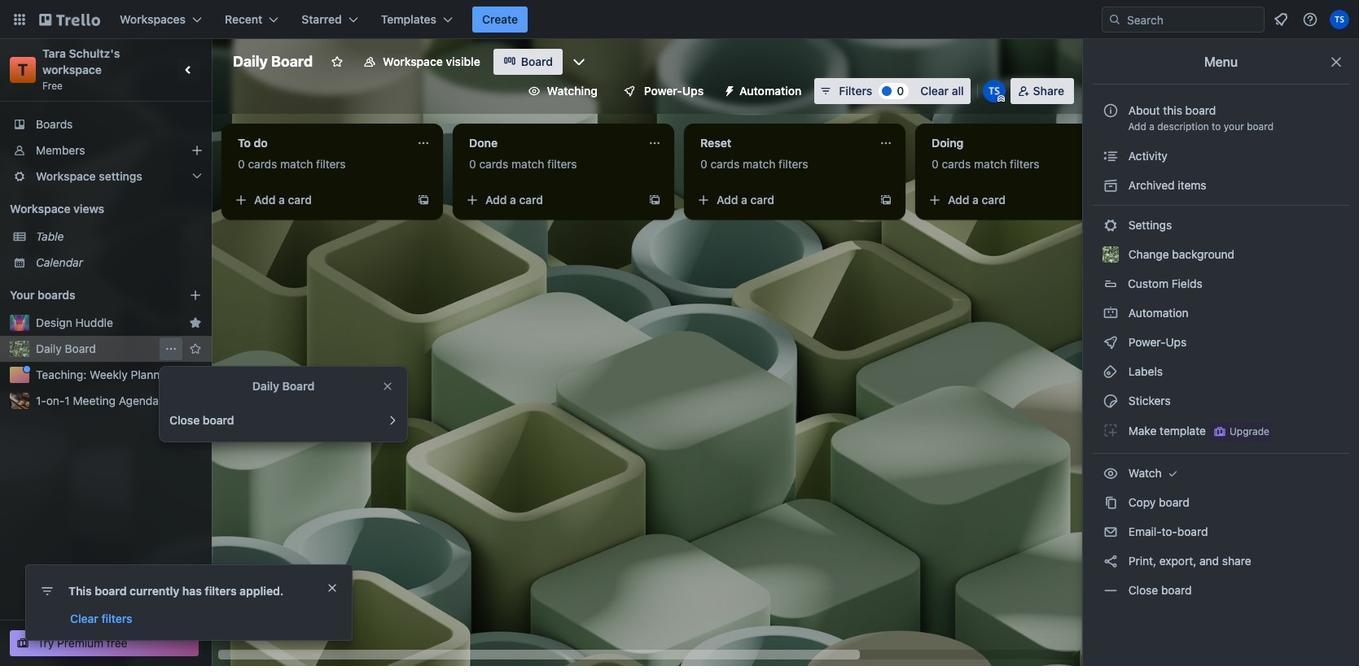 Task type: describe. For each thing, give the bounding box(es) containing it.
email-to-board link
[[1093, 520, 1349, 546]]

watch link
[[1093, 461, 1349, 487]]

add board image
[[189, 289, 202, 302]]

filters down reset 'text field'
[[779, 157, 808, 171]]

members
[[36, 143, 85, 157]]

to
[[238, 136, 251, 150]]

try premium free
[[37, 637, 127, 651]]

workspace for workspace settings
[[36, 169, 96, 183]]

1-
[[36, 394, 46, 408]]

try
[[37, 637, 54, 651]]

applied.
[[240, 585, 284, 599]]

board inside button
[[203, 414, 234, 428]]

cards for done
[[479, 157, 508, 171]]

calendar link
[[36, 255, 202, 271]]

workspace settings
[[36, 169, 142, 183]]

close board link
[[1093, 578, 1349, 604]]

workspaces button
[[110, 7, 212, 33]]

add inside 'about this board add a description to your board'
[[1128, 121, 1147, 133]]

description
[[1157, 121, 1209, 133]]

board up watching button
[[521, 55, 553, 68]]

huddle
[[75, 316, 113, 330]]

copy
[[1129, 496, 1156, 510]]

recent
[[225, 12, 262, 26]]

0 for to do
[[238, 157, 245, 171]]

card for third add a card button from left
[[750, 193, 775, 207]]

make template
[[1125, 424, 1206, 438]]

boards link
[[0, 112, 212, 138]]

design huddle link
[[36, 315, 182, 331]]

sm image for power-ups
[[1103, 335, 1119, 351]]

a for 4th add a card button
[[972, 193, 979, 207]]

members link
[[0, 138, 212, 164]]

sm image for make template
[[1103, 423, 1119, 439]]

premium
[[57, 637, 104, 651]]

tara schultz (taraschultz7) image inside primary element
[[1330, 10, 1349, 29]]

sm image for email-to-board
[[1103, 524, 1119, 541]]

search image
[[1108, 13, 1121, 26]]

workspace for workspace views
[[10, 202, 70, 216]]

customize views image
[[571, 54, 587, 70]]

create from template… image for third add a card button from left
[[880, 194, 893, 207]]

star icon image
[[189, 343, 202, 356]]

sm image for labels
[[1103, 364, 1119, 380]]

watch
[[1125, 467, 1165, 480]]

background
[[1172, 248, 1235, 261]]

archived items
[[1125, 178, 1207, 192]]

match for reset
[[743, 157, 776, 171]]

labels
[[1125, 365, 1163, 379]]

fields
[[1172, 277, 1203, 291]]

teaching: weekly planning
[[36, 368, 176, 382]]

currently
[[130, 585, 179, 599]]

sm image inside automation 'button'
[[717, 78, 740, 101]]

visible
[[446, 55, 480, 68]]

open information menu image
[[1302, 11, 1318, 28]]

power-ups button
[[611, 78, 713, 104]]

filters down to do text field in the top left of the page
[[316, 157, 346, 171]]

to do
[[238, 136, 268, 150]]

power-ups link
[[1093, 330, 1349, 356]]

teaching: weekly planning link
[[36, 367, 202, 384]]

workspace
[[42, 63, 102, 77]]

email-
[[1129, 525, 1162, 539]]

filters up the free
[[101, 612, 132, 626]]

sm image for copy board
[[1103, 495, 1119, 511]]

power-ups inside 'link'
[[1125, 336, 1190, 349]]

share
[[1033, 84, 1064, 98]]

to
[[1212, 121, 1221, 133]]

cards inside doing 0 cards match filters
[[942, 157, 971, 171]]

custom fields
[[1128, 277, 1203, 291]]

board up close board button
[[282, 379, 315, 393]]

2 vertical spatial daily board
[[252, 379, 315, 393]]

boards
[[36, 117, 73, 131]]

a for third add a card button from left
[[741, 193, 748, 207]]

add for third add a card button from left
[[717, 193, 738, 207]]

archived items link
[[1093, 173, 1349, 199]]

automation link
[[1093, 301, 1349, 327]]

boards
[[37, 288, 75, 302]]

3 add a card button from the left
[[691, 187, 873, 213]]

sm image for print, export, and share
[[1103, 554, 1119, 570]]

sm image for settings
[[1103, 217, 1119, 234]]

close popover image
[[381, 380, 394, 393]]

export,
[[1159, 555, 1197, 568]]

add for second add a card button
[[485, 193, 507, 207]]

workspace visible
[[383, 55, 480, 68]]

daily board inside daily board text box
[[233, 53, 313, 70]]

automation button
[[717, 78, 811, 104]]

your boards
[[10, 288, 75, 302]]

power-ups inside button
[[644, 84, 704, 98]]

change background
[[1125, 248, 1235, 261]]

email-to-board
[[1125, 525, 1208, 539]]

agenda
[[119, 394, 159, 408]]

filters
[[839, 84, 872, 98]]

starred button
[[292, 7, 368, 33]]

create from template… image
[[417, 194, 430, 207]]

table link
[[36, 229, 202, 245]]

settings
[[99, 169, 142, 183]]

2 add a card button from the left
[[459, 187, 642, 213]]

card for second add a card button
[[519, 193, 543, 207]]

sm image for stickers
[[1103, 393, 1119, 410]]

a inside 'about this board add a description to your board'
[[1149, 121, 1155, 133]]

sm image for activity
[[1103, 148, 1119, 165]]

schultz's
[[69, 46, 120, 60]]

starred icon image
[[189, 317, 202, 330]]

1-on-1 meeting agenda link
[[36, 393, 202, 410]]

dismiss flag image
[[326, 582, 339, 595]]

workspace for workspace visible
[[383, 55, 443, 68]]

primary element
[[0, 0, 1359, 39]]

filters right has
[[205, 585, 237, 599]]

clear filters
[[70, 612, 132, 626]]

and
[[1200, 555, 1219, 568]]

print, export, and share link
[[1093, 549, 1349, 575]]

activity link
[[1093, 143, 1349, 169]]

design
[[36, 316, 72, 330]]

sm image for automation
[[1103, 305, 1119, 322]]

share button
[[1010, 78, 1074, 104]]

your boards with 4 items element
[[10, 286, 165, 305]]

1
[[65, 394, 70, 408]]

about
[[1129, 103, 1160, 117]]

activity
[[1125, 149, 1168, 163]]

reset
[[700, 136, 732, 150]]

back to home image
[[39, 7, 100, 33]]

print,
[[1129, 555, 1156, 568]]

this member is an admin of this board. image
[[997, 95, 1005, 103]]

archived
[[1129, 178, 1175, 192]]

close board button
[[160, 406, 407, 436]]

card for 1st add a card button from left
[[288, 193, 312, 207]]

this
[[1163, 103, 1182, 117]]

To do text field
[[228, 130, 407, 156]]

clear filters link
[[70, 612, 132, 628]]

match inside doing 0 cards match filters
[[974, 157, 1007, 171]]

add for 4th add a card button
[[948, 193, 969, 207]]

share
[[1222, 555, 1251, 568]]

add a card for 4th add a card button
[[948, 193, 1006, 207]]

workspace visible button
[[354, 49, 490, 75]]

cards for to do
[[248, 157, 277, 171]]

doing 0 cards match filters
[[932, 136, 1040, 171]]

workspace navigation collapse icon image
[[178, 59, 200, 81]]

make
[[1129, 424, 1157, 438]]

weekly
[[90, 368, 128, 382]]

1 vertical spatial tara schultz (taraschultz7) image
[[983, 80, 1005, 103]]

2 vertical spatial daily
[[252, 379, 279, 393]]

create
[[482, 12, 518, 26]]



Task type: vqa. For each thing, say whether or not it's contained in the screenshot.
Christina Overa (christinaovera) image to the left
no



Task type: locate. For each thing, give the bounding box(es) containing it.
3 0 cards match filters from the left
[[700, 157, 808, 171]]

add a card down reset
[[717, 193, 775, 207]]

0 cards match filters for reset
[[700, 157, 808, 171]]

1 match from the left
[[280, 157, 313, 171]]

clear
[[920, 84, 949, 98], [70, 612, 98, 626]]

0 cards match filters down to do text field in the top left of the page
[[238, 157, 346, 171]]

match for done
[[512, 157, 544, 171]]

daily down recent popup button
[[233, 53, 268, 70]]

teaching:
[[36, 368, 87, 382]]

free
[[107, 637, 127, 651]]

cards down done
[[479, 157, 508, 171]]

1 card from the left
[[288, 193, 312, 207]]

4 add a card from the left
[[948, 193, 1006, 207]]

tara schultz's workspace link
[[42, 46, 123, 77]]

0 cards match filters down reset 'text field'
[[700, 157, 808, 171]]

card down reset 'text field'
[[750, 193, 775, 207]]

4 add a card button from the left
[[922, 187, 1104, 213]]

alert
[[26, 566, 352, 641]]

cards down reset
[[711, 157, 740, 171]]

ups up reset
[[682, 84, 704, 98]]

power-
[[644, 84, 682, 98], [1129, 336, 1166, 349]]

0 for reset
[[700, 157, 707, 171]]

add
[[1128, 121, 1147, 133], [254, 193, 276, 207], [485, 193, 507, 207], [717, 193, 738, 207], [948, 193, 969, 207]]

settings
[[1125, 218, 1172, 232]]

board
[[271, 53, 313, 70], [521, 55, 553, 68], [65, 342, 96, 356], [282, 379, 315, 393]]

your
[[10, 288, 35, 302]]

close down planning
[[169, 414, 200, 428]]

clear for clear filters
[[70, 612, 98, 626]]

1 vertical spatial close board
[[1125, 584, 1192, 598]]

watching
[[547, 84, 598, 98]]

power-ups
[[644, 84, 704, 98], [1125, 336, 1190, 349]]

close board inside button
[[169, 414, 234, 428]]

filters down done text box
[[547, 157, 577, 171]]

2 create from template… image from the left
[[880, 194, 893, 207]]

match
[[280, 157, 313, 171], [512, 157, 544, 171], [743, 157, 776, 171], [974, 157, 1007, 171]]

starred
[[302, 12, 342, 26]]

board inside text box
[[271, 53, 313, 70]]

this board currently has filters applied.
[[68, 585, 284, 599]]

alert containing this board currently has filters applied.
[[26, 566, 352, 641]]

1 vertical spatial workspace
[[36, 169, 96, 183]]

a for 1st add a card button from left
[[279, 193, 285, 207]]

match down done text box
[[512, 157, 544, 171]]

sm image for watch
[[1103, 466, 1119, 482]]

close board down print,
[[1125, 584, 1192, 598]]

copy board
[[1125, 496, 1190, 510]]

star or unstar board image
[[331, 55, 344, 68]]

card down doing 0 cards match filters
[[982, 193, 1006, 207]]

workspace
[[383, 55, 443, 68], [36, 169, 96, 183], [10, 202, 70, 216]]

2 add a card from the left
[[485, 193, 543, 207]]

1 vertical spatial daily board
[[36, 342, 96, 356]]

a down reset 'text field'
[[741, 193, 748, 207]]

0 horizontal spatial power-
[[644, 84, 682, 98]]

0 horizontal spatial close
[[169, 414, 200, 428]]

stickers link
[[1093, 388, 1349, 415]]

0 horizontal spatial power-ups
[[644, 84, 704, 98]]

1 add a card button from the left
[[228, 187, 410, 213]]

tara schultz (taraschultz7) image right open information menu image
[[1330, 10, 1349, 29]]

0 horizontal spatial automation
[[740, 84, 802, 98]]

a down doing 0 cards match filters
[[972, 193, 979, 207]]

card for 4th add a card button
[[982, 193, 1006, 207]]

daily board
[[233, 53, 313, 70], [36, 342, 96, 356], [252, 379, 315, 393]]

template
[[1160, 424, 1206, 438]]

cards down do
[[248, 157, 277, 171]]

daily
[[233, 53, 268, 70], [36, 342, 62, 356], [252, 379, 279, 393]]

add down reset
[[717, 193, 738, 207]]

add a card button down doing 0 cards match filters
[[922, 187, 1104, 213]]

filters down doing text box
[[1010, 157, 1040, 171]]

close board
[[169, 414, 234, 428], [1125, 584, 1192, 598]]

Board name text field
[[225, 49, 321, 75]]

try premium free button
[[10, 631, 199, 657]]

power- down primary element
[[644, 84, 682, 98]]

upgrade
[[1230, 426, 1269, 438]]

0 vertical spatial close board
[[169, 414, 234, 428]]

close down print,
[[1129, 584, 1158, 598]]

add a card down do
[[254, 193, 312, 207]]

sm image inside stickers link
[[1103, 393, 1119, 410]]

add a card button down to do text field in the top left of the page
[[228, 187, 410, 213]]

workspace up table
[[10, 202, 70, 216]]

automation down custom fields
[[1125, 306, 1189, 320]]

power- up labels
[[1129, 336, 1166, 349]]

1 horizontal spatial create from template… image
[[880, 194, 893, 207]]

daily up close board button
[[252, 379, 279, 393]]

0 horizontal spatial close board
[[169, 414, 234, 428]]

add a card for 1st add a card button from left
[[254, 193, 312, 207]]

1 create from template… image from the left
[[648, 194, 661, 207]]

change background link
[[1093, 242, 1349, 268]]

sm image inside activity 'link'
[[1103, 148, 1119, 165]]

3 match from the left
[[743, 157, 776, 171]]

2 horizontal spatial 0 cards match filters
[[700, 157, 808, 171]]

add a card for second add a card button
[[485, 193, 543, 207]]

0 vertical spatial daily board
[[233, 53, 313, 70]]

workspace inside button
[[383, 55, 443, 68]]

2 card from the left
[[519, 193, 543, 207]]

2 vertical spatial workspace
[[10, 202, 70, 216]]

add down do
[[254, 193, 276, 207]]

close inside button
[[169, 414, 200, 428]]

menu
[[1204, 55, 1238, 69]]

1-on-1 meeting agenda
[[36, 394, 159, 408]]

board down design huddle
[[65, 342, 96, 356]]

0 down doing
[[932, 157, 939, 171]]

recent button
[[215, 7, 289, 33]]

a down to do text field in the top left of the page
[[279, 193, 285, 207]]

match for to do
[[280, 157, 313, 171]]

0 vertical spatial ups
[[682, 84, 704, 98]]

match down to do text field in the top left of the page
[[280, 157, 313, 171]]

sm image inside 'archived items' link
[[1103, 178, 1119, 194]]

t
[[18, 60, 28, 79]]

workspace down members
[[36, 169, 96, 183]]

workspace down templates popup button
[[383, 55, 443, 68]]

sm image inside "copy board" link
[[1103, 495, 1119, 511]]

2 cards from the left
[[479, 157, 508, 171]]

sm image for close board
[[1103, 583, 1119, 599]]

add down 'about'
[[1128, 121, 1147, 133]]

1 vertical spatial daily
[[36, 342, 62, 356]]

0 horizontal spatial tara schultz (taraschultz7) image
[[983, 80, 1005, 103]]

do
[[254, 136, 268, 150]]

daily board up teaching:
[[36, 342, 96, 356]]

0 left clear all
[[897, 84, 904, 98]]

a
[[1149, 121, 1155, 133], [279, 193, 285, 207], [510, 193, 516, 207], [741, 193, 748, 207], [972, 193, 979, 207]]

design huddle
[[36, 316, 113, 330]]

daily board link
[[36, 341, 156, 358]]

workspaces
[[120, 12, 186, 26]]

2 0 cards match filters from the left
[[469, 157, 577, 171]]

1 horizontal spatial close
[[1129, 584, 1158, 598]]

watching button
[[518, 78, 607, 104]]

tara schultz's workspace free
[[42, 46, 123, 92]]

custom
[[1128, 277, 1169, 291]]

sm image for archived items
[[1103, 178, 1119, 194]]

daily inside text box
[[233, 53, 268, 70]]

1 add a card from the left
[[254, 193, 312, 207]]

change
[[1129, 248, 1169, 261]]

card down done text box
[[519, 193, 543, 207]]

match down doing text box
[[974, 157, 1007, 171]]

0 cards match filters down done text box
[[469, 157, 577, 171]]

1 vertical spatial automation
[[1125, 306, 1189, 320]]

sm image inside email-to-board link
[[1103, 524, 1119, 541]]

ups down automation link
[[1166, 336, 1187, 349]]

add a card for third add a card button from left
[[717, 193, 775, 207]]

planning
[[131, 368, 176, 382]]

power-ups up labels
[[1125, 336, 1190, 349]]

close
[[169, 414, 200, 428], [1129, 584, 1158, 598]]

4 cards from the left
[[942, 157, 971, 171]]

clear up try premium free at the left of the page
[[70, 612, 98, 626]]

Done text field
[[459, 130, 638, 156]]

0 cards match filters for done
[[469, 157, 577, 171]]

3 add a card from the left
[[717, 193, 775, 207]]

daily board down recent popup button
[[233, 53, 313, 70]]

0 vertical spatial power-ups
[[644, 84, 704, 98]]

add a card button down reset 'text field'
[[691, 187, 873, 213]]

add a card
[[254, 193, 312, 207], [485, 193, 543, 207], [717, 193, 775, 207], [948, 193, 1006, 207]]

add down doing 0 cards match filters
[[948, 193, 969, 207]]

on-
[[46, 394, 65, 408]]

doing
[[932, 136, 964, 150]]

card down to do text field in the top left of the page
[[288, 193, 312, 207]]

to-
[[1162, 525, 1177, 539]]

1 horizontal spatial clear
[[920, 84, 949, 98]]

templates button
[[371, 7, 463, 33]]

add a card button down done text box
[[459, 187, 642, 213]]

power- inside button
[[644, 84, 682, 98]]

0 vertical spatial tara schultz (taraschultz7) image
[[1330, 10, 1349, 29]]

about this board add a description to your board
[[1128, 103, 1274, 133]]

1 vertical spatial power-
[[1129, 336, 1166, 349]]

0 vertical spatial daily
[[233, 53, 268, 70]]

table
[[36, 230, 64, 243]]

0 vertical spatial automation
[[740, 84, 802, 98]]

workspace views
[[10, 202, 104, 216]]

0 cards match filters for to do
[[238, 157, 346, 171]]

1 horizontal spatial tara schultz (taraschultz7) image
[[1330, 10, 1349, 29]]

1 vertical spatial clear
[[70, 612, 98, 626]]

tara
[[42, 46, 66, 60]]

1 horizontal spatial automation
[[1125, 306, 1189, 320]]

cards down doing
[[942, 157, 971, 171]]

0 horizontal spatial 0 cards match filters
[[238, 157, 346, 171]]

0 horizontal spatial clear
[[70, 612, 98, 626]]

0 vertical spatial close
[[169, 414, 200, 428]]

free
[[42, 80, 63, 92]]

add down done
[[485, 193, 507, 207]]

add a card down doing 0 cards match filters
[[948, 193, 1006, 207]]

settings link
[[1093, 213, 1349, 239]]

add a card button
[[228, 187, 410, 213], [459, 187, 642, 213], [691, 187, 873, 213], [922, 187, 1104, 213]]

sm image inside "settings" link
[[1103, 217, 1119, 234]]

done
[[469, 136, 498, 150]]

0 horizontal spatial create from template… image
[[648, 194, 661, 207]]

daily board up close board button
[[252, 379, 315, 393]]

2 match from the left
[[512, 157, 544, 171]]

clear for clear all
[[920, 84, 949, 98]]

a down done text box
[[510, 193, 516, 207]]

0 vertical spatial workspace
[[383, 55, 443, 68]]

workspace settings button
[[0, 164, 212, 190]]

Reset text field
[[691, 130, 870, 156]]

filters inside doing 0 cards match filters
[[1010, 157, 1040, 171]]

Doing text field
[[922, 130, 1101, 156]]

ups inside button
[[682, 84, 704, 98]]

power-ups up reset
[[644, 84, 704, 98]]

clear inside button
[[920, 84, 949, 98]]

copy board link
[[1093, 490, 1349, 516]]

0 for done
[[469, 157, 476, 171]]

close board down planning
[[169, 414, 234, 428]]

3 card from the left
[[750, 193, 775, 207]]

board actions menu image
[[165, 343, 178, 356]]

a down 'about'
[[1149, 121, 1155, 133]]

sm image inside close board link
[[1103, 583, 1119, 599]]

sm image inside automation link
[[1103, 305, 1119, 322]]

1 0 cards match filters from the left
[[238, 157, 346, 171]]

custom fields button
[[1093, 271, 1349, 297]]

0 down reset
[[700, 157, 707, 171]]

1 cards from the left
[[248, 157, 277, 171]]

1 horizontal spatial 0 cards match filters
[[469, 157, 577, 171]]

1 horizontal spatial power-ups
[[1125, 336, 1190, 349]]

a for second add a card button
[[510, 193, 516, 207]]

0 vertical spatial clear
[[920, 84, 949, 98]]

automation up reset 'text field'
[[740, 84, 802, 98]]

create from template… image for second add a card button
[[648, 194, 661, 207]]

daily board inside daily board link
[[36, 342, 96, 356]]

meeting
[[73, 394, 116, 408]]

1 vertical spatial close
[[1129, 584, 1158, 598]]

ups inside 'link'
[[1166, 336, 1187, 349]]

clear left 'all'
[[920, 84, 949, 98]]

board link
[[493, 49, 563, 75]]

0
[[897, 84, 904, 98], [238, 157, 245, 171], [469, 157, 476, 171], [700, 157, 707, 171], [932, 157, 939, 171]]

add for 1st add a card button from left
[[254, 193, 276, 207]]

this
[[68, 585, 92, 599]]

sm image inside power-ups 'link'
[[1103, 335, 1119, 351]]

1 vertical spatial ups
[[1166, 336, 1187, 349]]

4 match from the left
[[974, 157, 1007, 171]]

sm image
[[1103, 148, 1119, 165], [1103, 217, 1119, 234], [1103, 335, 1119, 351], [1103, 393, 1119, 410], [1103, 466, 1119, 482], [1165, 466, 1181, 482], [1103, 554, 1119, 570]]

4 card from the left
[[982, 193, 1006, 207]]

1 horizontal spatial power-
[[1129, 336, 1166, 349]]

tara schultz (taraschultz7) image right 'all'
[[983, 80, 1005, 103]]

1 vertical spatial power-ups
[[1125, 336, 1190, 349]]

filters
[[316, 157, 346, 171], [547, 157, 577, 171], [779, 157, 808, 171], [1010, 157, 1040, 171], [205, 585, 237, 599], [101, 612, 132, 626]]

0 notifications image
[[1271, 10, 1291, 29]]

daily down design
[[36, 342, 62, 356]]

1 horizontal spatial close board
[[1125, 584, 1192, 598]]

match down reset 'text field'
[[743, 157, 776, 171]]

menu
[[156, 338, 182, 361]]

create from template… image
[[648, 194, 661, 207], [880, 194, 893, 207]]

workspace inside dropdown button
[[36, 169, 96, 183]]

0 horizontal spatial ups
[[682, 84, 704, 98]]

Search field
[[1121, 7, 1264, 32]]

tara schultz (taraschultz7) image
[[1330, 10, 1349, 29], [983, 80, 1005, 103]]

sm image
[[717, 78, 740, 101], [1103, 178, 1119, 194], [1103, 305, 1119, 322], [1103, 364, 1119, 380], [1103, 423, 1119, 439], [1103, 495, 1119, 511], [1103, 524, 1119, 541], [1103, 583, 1119, 599]]

cards for reset
[[711, 157, 740, 171]]

0 down done
[[469, 157, 476, 171]]

power- inside 'link'
[[1129, 336, 1166, 349]]

sm image inside 'print, export, and share' link
[[1103, 554, 1119, 570]]

0 down to on the top left
[[238, 157, 245, 171]]

0 vertical spatial power-
[[644, 84, 682, 98]]

automation inside 'button'
[[740, 84, 802, 98]]

views
[[73, 202, 104, 216]]

clear all
[[920, 84, 964, 98]]

0 inside doing 0 cards match filters
[[932, 157, 939, 171]]

sm image inside labels link
[[1103, 364, 1119, 380]]

1 horizontal spatial ups
[[1166, 336, 1187, 349]]

t link
[[10, 57, 36, 83]]

3 cards from the left
[[711, 157, 740, 171]]

board inside alert
[[95, 585, 127, 599]]

add a card down done
[[485, 193, 543, 207]]

board left star or unstar board 'image'
[[271, 53, 313, 70]]

card
[[288, 193, 312, 207], [519, 193, 543, 207], [750, 193, 775, 207], [982, 193, 1006, 207]]

all
[[952, 84, 964, 98]]



